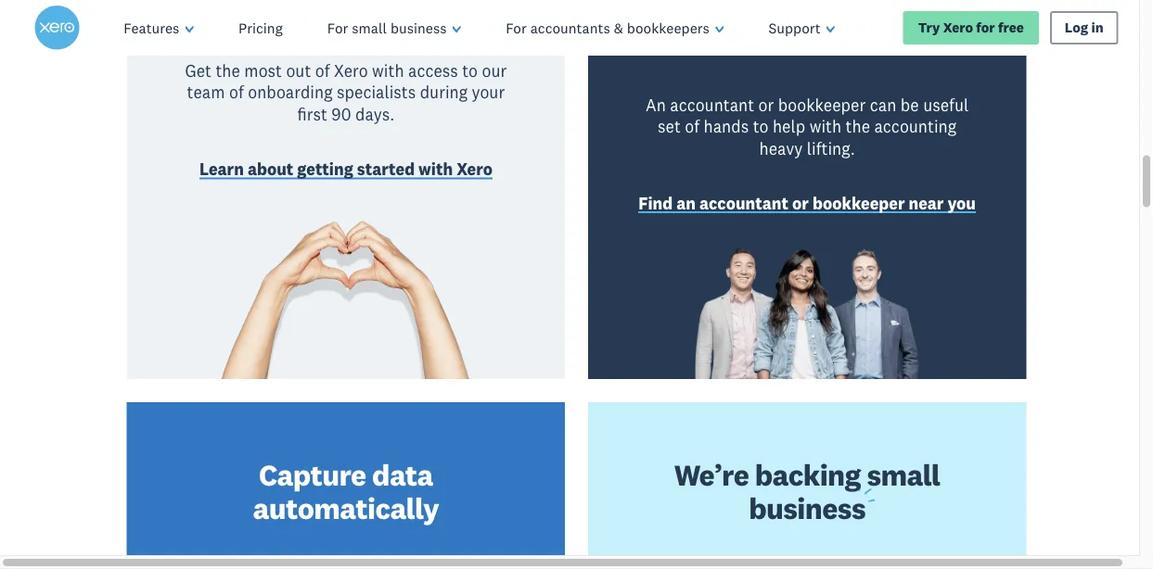 Task type: describe. For each thing, give the bounding box(es) containing it.
team
[[187, 83, 225, 103]]

1 vertical spatial of
[[229, 83, 244, 103]]

capture
[[259, 457, 366, 494]]

1 vertical spatial or
[[793, 194, 809, 214]]

backing
[[755, 457, 861, 494]]

pricing
[[238, 19, 283, 37]]

an accountant or bookkeeper can be useful set of hands to help with the accounting heavy lifting.
[[646, 95, 969, 159]]

out
[[286, 61, 311, 81]]

started
[[357, 159, 415, 180]]

1 vertical spatial accountant
[[700, 194, 789, 214]]

1 vertical spatial you
[[948, 194, 976, 214]]

1 horizontal spatial business
[[749, 491, 866, 528]]

for
[[977, 19, 995, 36]]

hands in a heart shape image
[[219, 217, 473, 380]]

heavy
[[760, 139, 803, 159]]

features
[[124, 19, 179, 37]]

90
[[332, 104, 351, 125]]

&
[[614, 19, 624, 37]]

for small business
[[327, 19, 447, 37]]

about
[[248, 159, 294, 180]]

free
[[999, 19, 1024, 36]]

of inside an accountant or bookkeeper can be useful set of hands to help with the accounting heavy lifting.
[[685, 117, 700, 137]]

for for for accountants & bookkeepers
[[506, 19, 527, 37]]

try xero for free link
[[904, 11, 1039, 45]]

onboarding
[[248, 83, 333, 103]]

expert advisors help you thrive
[[643, 0, 972, 62]]

we're
[[674, 457, 749, 494]]

advisors
[[739, 0, 852, 28]]

first
[[297, 104, 327, 125]]

find an accountant or bookkeeper near you link
[[639, 193, 976, 218]]

try xero for free
[[918, 19, 1024, 36]]

xero for learn about getting started with xero
[[457, 159, 493, 180]]

support
[[769, 19, 821, 37]]

getting
[[297, 159, 353, 180]]

an
[[677, 194, 696, 214]]

log in link
[[1050, 11, 1119, 45]]

business inside dropdown button
[[391, 19, 447, 37]]

during
[[420, 83, 468, 103]]

learn about getting started with xero
[[199, 159, 493, 180]]

0 vertical spatial xero
[[943, 19, 973, 36]]

support button
[[747, 0, 858, 56]]

set
[[658, 117, 681, 137]]

1 vertical spatial small
[[867, 457, 941, 494]]

1 vertical spatial bookkeeper
[[813, 194, 905, 214]]



Task type: vqa. For each thing, say whether or not it's contained in the screenshot.
Help within the EXPERT ADVISORS HELP YOU THRIVE
yes



Task type: locate. For each thing, give the bounding box(es) containing it.
of right out
[[315, 61, 330, 81]]

small inside dropdown button
[[352, 19, 387, 37]]

to left the our
[[462, 61, 478, 81]]

0 horizontal spatial help
[[773, 117, 806, 137]]

with inside an accountant or bookkeeper can be useful set of hands to help with the accounting heavy lifting.
[[810, 117, 842, 137]]

1 horizontal spatial help
[[858, 0, 917, 28]]

accountants and bookkeepers standing next to each other image
[[681, 248, 934, 380]]

the
[[216, 61, 240, 81], [846, 117, 870, 137]]

help left try
[[858, 0, 917, 28]]

0 vertical spatial the
[[216, 61, 240, 81]]

with up the lifting.
[[810, 117, 842, 137]]

of right the 'set'
[[685, 117, 700, 137]]

for up get the most out of xero with access to our team of onboarding specialists during your first 90 days.
[[327, 19, 348, 37]]

lifting.
[[807, 139, 855, 159]]

0 horizontal spatial to
[[462, 61, 478, 81]]

help inside "expert advisors help you thrive"
[[858, 0, 917, 28]]

0 horizontal spatial with
[[372, 61, 404, 81]]

capture data automatically
[[253, 457, 439, 528]]

an
[[646, 95, 666, 116]]

0 vertical spatial small
[[352, 19, 387, 37]]

0 vertical spatial bookkeeper
[[778, 95, 866, 116]]

1 vertical spatial xero
[[334, 61, 368, 81]]

1 vertical spatial with
[[810, 117, 842, 137]]

bookkeeper inside an accountant or bookkeeper can be useful set of hands to help with the accounting heavy lifting.
[[778, 95, 866, 116]]

hands
[[704, 117, 749, 137]]

with right started
[[419, 159, 453, 180]]

1 vertical spatial to
[[753, 117, 769, 137]]

try
[[918, 19, 940, 36]]

you right the near
[[948, 194, 976, 214]]

0 vertical spatial with
[[372, 61, 404, 81]]

0 vertical spatial you
[[923, 0, 972, 28]]

access
[[408, 61, 458, 81]]

with inside get the most out of xero with access to our team of onboarding specialists during your first 90 days.
[[372, 61, 404, 81]]

with inside "link"
[[419, 159, 453, 180]]

the inside get the most out of xero with access to our team of onboarding specialists during your first 90 days.
[[216, 61, 240, 81]]

2 horizontal spatial with
[[810, 117, 842, 137]]

of
[[315, 61, 330, 81], [229, 83, 244, 103], [685, 117, 700, 137]]

2 vertical spatial xero
[[457, 159, 493, 180]]

bookkeeper up the lifting.
[[778, 95, 866, 116]]

0 vertical spatial help
[[858, 0, 917, 28]]

the right the "get"
[[216, 61, 240, 81]]

1 vertical spatial business
[[749, 491, 866, 528]]

features button
[[101, 0, 216, 56]]

0 horizontal spatial small
[[352, 19, 387, 37]]

2 for from the left
[[506, 19, 527, 37]]

1 horizontal spatial of
[[315, 61, 330, 81]]

your
[[472, 83, 505, 103]]

you
[[923, 0, 972, 28], [948, 194, 976, 214]]

xero left for
[[943, 19, 973, 36]]

0 vertical spatial accountant
[[670, 95, 755, 116]]

1 horizontal spatial to
[[753, 117, 769, 137]]

expert
[[643, 0, 733, 28]]

help inside an accountant or bookkeeper can be useful set of hands to help with the accounting heavy lifting.
[[773, 117, 806, 137]]

accountants
[[531, 19, 610, 37]]

for accountants & bookkeepers button
[[484, 0, 747, 56]]

0 vertical spatial business
[[391, 19, 447, 37]]

of right team
[[229, 83, 244, 103]]

xero
[[943, 19, 973, 36], [334, 61, 368, 81], [457, 159, 493, 180]]

0 vertical spatial of
[[315, 61, 330, 81]]

small
[[352, 19, 387, 37], [867, 457, 941, 494]]

0 vertical spatial to
[[462, 61, 478, 81]]

data
[[372, 457, 433, 494]]

help
[[858, 0, 917, 28], [773, 117, 806, 137]]

pricing link
[[216, 0, 305, 56]]

or
[[759, 95, 774, 116], [793, 194, 809, 214]]

find
[[639, 194, 673, 214]]

0 horizontal spatial of
[[229, 83, 244, 103]]

automatically
[[253, 491, 439, 528]]

to inside an accountant or bookkeeper can be useful set of hands to help with the accounting heavy lifting.
[[753, 117, 769, 137]]

most
[[244, 61, 282, 81]]

be
[[901, 95, 919, 116]]

0 horizontal spatial business
[[391, 19, 447, 37]]

0 horizontal spatial xero
[[334, 61, 368, 81]]

1 vertical spatial help
[[773, 117, 806, 137]]

for small business button
[[305, 0, 484, 56]]

1 horizontal spatial or
[[793, 194, 809, 214]]

accountant
[[670, 95, 755, 116], [700, 194, 789, 214]]

0 horizontal spatial or
[[759, 95, 774, 116]]

xero down your
[[457, 159, 493, 180]]

bookkeeper
[[778, 95, 866, 116], [813, 194, 905, 214]]

to inside get the most out of xero with access to our team of onboarding specialists during your first 90 days.
[[462, 61, 478, 81]]

to
[[462, 61, 478, 81], [753, 117, 769, 137]]

0 vertical spatial or
[[759, 95, 774, 116]]

xero homepage image
[[35, 6, 79, 50]]

2 vertical spatial of
[[685, 117, 700, 137]]

help up heavy
[[773, 117, 806, 137]]

with
[[372, 61, 404, 81], [810, 117, 842, 137], [419, 159, 453, 180]]

for for for small business
[[327, 19, 348, 37]]

in
[[1092, 19, 1104, 36]]

1 horizontal spatial for
[[506, 19, 527, 37]]

accountant up hands
[[670, 95, 755, 116]]

2 horizontal spatial xero
[[943, 19, 973, 36]]

business
[[391, 19, 447, 37], [749, 491, 866, 528]]

near
[[909, 194, 944, 214]]

get
[[185, 61, 212, 81]]

thrive
[[768, 25, 847, 62]]

for accountants & bookkeepers
[[506, 19, 710, 37]]

we're backing small
[[674, 457, 941, 494]]

or inside an accountant or bookkeeper can be useful set of hands to help with the accounting heavy lifting.
[[759, 95, 774, 116]]

you left for
[[923, 0, 972, 28]]

1 vertical spatial the
[[846, 117, 870, 137]]

with up specialists on the top left of page
[[372, 61, 404, 81]]

log in
[[1065, 19, 1104, 36]]

find an accountant or bookkeeper near you
[[639, 194, 976, 214]]

learn
[[199, 159, 244, 180]]

bookkeepers
[[627, 19, 710, 37]]

1 for from the left
[[327, 19, 348, 37]]

can
[[870, 95, 897, 116]]

get the most out of xero with access to our team of onboarding specialists during your first 90 days.
[[185, 61, 507, 125]]

useful
[[924, 95, 969, 116]]

2 vertical spatial with
[[419, 159, 453, 180]]

1 horizontal spatial with
[[419, 159, 453, 180]]

1 horizontal spatial small
[[867, 457, 941, 494]]

the inside an accountant or bookkeeper can be useful set of hands to help with the accounting heavy lifting.
[[846, 117, 870, 137]]

xero inside get the most out of xero with access to our team of onboarding specialists during your first 90 days.
[[334, 61, 368, 81]]

accountant inside an accountant or bookkeeper can be useful set of hands to help with the accounting heavy lifting.
[[670, 95, 755, 116]]

xero for get the most out of xero with access to our team of onboarding specialists during your first 90 days.
[[334, 61, 368, 81]]

learn about getting started with xero link
[[199, 159, 493, 184]]

log
[[1065, 19, 1089, 36]]

to up heavy
[[753, 117, 769, 137]]

xero up specialists on the top left of page
[[334, 61, 368, 81]]

1 horizontal spatial xero
[[457, 159, 493, 180]]

2 horizontal spatial of
[[685, 117, 700, 137]]

for up the our
[[506, 19, 527, 37]]

for
[[327, 19, 348, 37], [506, 19, 527, 37]]

xero inside "link"
[[457, 159, 493, 180]]

or up heavy
[[759, 95, 774, 116]]

0 horizontal spatial for
[[327, 19, 348, 37]]

accounting
[[875, 117, 957, 137]]

specialists
[[337, 83, 416, 103]]

days.
[[355, 104, 395, 125]]

you inside "expert advisors help you thrive"
[[923, 0, 972, 28]]

our
[[482, 61, 507, 81]]

accountant right an
[[700, 194, 789, 214]]

1 horizontal spatial the
[[846, 117, 870, 137]]

bookkeeper down the lifting.
[[813, 194, 905, 214]]

0 horizontal spatial the
[[216, 61, 240, 81]]

the down can
[[846, 117, 870, 137]]

or down heavy
[[793, 194, 809, 214]]



